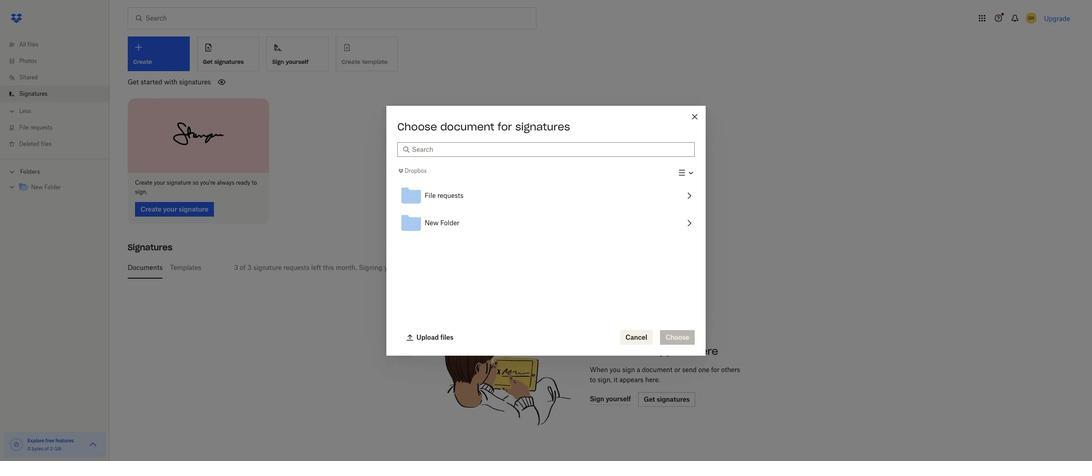 Task type: vqa. For each thing, say whether or not it's contained in the screenshot.
Signatures within "LINK"
yes



Task type: describe. For each thing, give the bounding box(es) containing it.
so
[[193, 179, 199, 186]]

started
[[141, 78, 162, 86]]

less
[[19, 108, 31, 115]]

sign yourself
[[273, 58, 309, 65]]

all
[[19, 41, 26, 48]]

sign
[[273, 58, 284, 65]]

folders button
[[0, 165, 110, 178]]

here.
[[646, 376, 661, 384]]

explore
[[27, 438, 44, 444]]

is
[[410, 264, 415, 271]]

shared link
[[7, 69, 110, 86]]

dropbox
[[405, 167, 427, 174]]

file inside file requests button
[[425, 192, 436, 199]]

appears
[[620, 376, 644, 384]]

choose document for signatures dialog
[[387, 106, 706, 356]]

photos
[[19, 58, 37, 64]]

you
[[610, 366, 621, 374]]

signatures for choose document for signatures
[[516, 120, 571, 133]]

requests inside tab list
[[284, 264, 310, 271]]

choose document for signatures
[[398, 120, 571, 133]]

signatures inside button
[[214, 58, 244, 65]]

of inside explore free features 0 bytes of 2 gb
[[45, 446, 49, 452]]

documents for documents appear here
[[590, 345, 650, 358]]

new folder for new folder button
[[425, 219, 460, 227]]

2
[[50, 446, 53, 452]]

sign,
[[598, 376, 612, 384]]

cancel button
[[620, 330, 653, 345]]

new for new folder button
[[425, 219, 439, 227]]

file inside file requests link
[[19, 124, 29, 131]]

all files
[[19, 41, 38, 48]]

month.
[[336, 264, 357, 271]]

all files link
[[7, 37, 110, 53]]

signatures inside list item
[[19, 90, 48, 97]]

to inside when you sign a document or send one for others to sign, it appears here.
[[590, 376, 596, 384]]

less image
[[7, 107, 16, 116]]

signatures link
[[7, 86, 110, 102]]

templates
[[170, 264, 201, 271]]

new folder button
[[398, 209, 695, 237]]

bytes
[[32, 446, 43, 452]]

you're
[[200, 179, 216, 186]]

file requests inside button
[[425, 192, 464, 199]]

it
[[614, 376, 618, 384]]

choose
[[398, 120, 437, 133]]

templates tab
[[170, 257, 201, 279]]

sign
[[623, 366, 635, 374]]

1 horizontal spatial signature
[[253, 264, 282, 271]]

free
[[45, 438, 54, 444]]

get for get started with signatures
[[128, 78, 139, 86]]

new folder for new folder link
[[31, 184, 61, 191]]

deleted files link
[[7, 136, 110, 152]]

get started with signatures
[[128, 78, 211, 86]]

file requests link
[[7, 120, 110, 136]]

0 vertical spatial file requests
[[19, 124, 52, 131]]

3 of 3 signature requests left this month. signing yourself is unlimited.
[[234, 264, 447, 271]]

for inside when you sign a document or send one for others to sign, it appears here.
[[712, 366, 720, 374]]

Search text field
[[412, 144, 690, 155]]

here
[[695, 345, 719, 358]]

deleted
[[19, 141, 39, 147]]

files for all files
[[28, 41, 38, 48]]

folder for new folder link
[[44, 184, 61, 191]]

upgrade link
[[1045, 14, 1071, 22]]

or
[[675, 366, 681, 374]]



Task type: locate. For each thing, give the bounding box(es) containing it.
documents up you
[[590, 345, 650, 358]]

1 horizontal spatial new
[[425, 219, 439, 227]]

1 vertical spatial signature
[[253, 264, 282, 271]]

1 horizontal spatial file requests
[[425, 192, 464, 199]]

get inside button
[[203, 58, 213, 65]]

folder inside button
[[441, 219, 460, 227]]

0 horizontal spatial file
[[19, 124, 29, 131]]

file down 'dropbox'
[[425, 192, 436, 199]]

to right ready
[[252, 179, 257, 186]]

2 3 from the left
[[248, 264, 252, 271]]

new folder inside button
[[425, 219, 460, 227]]

with
[[164, 78, 177, 86]]

file down less
[[19, 124, 29, 131]]

new folder link
[[18, 182, 102, 194]]

0 horizontal spatial to
[[252, 179, 257, 186]]

0 horizontal spatial signature
[[167, 179, 191, 186]]

document inside dialog
[[441, 120, 495, 133]]

explore free features 0 bytes of 2 gb
[[27, 438, 74, 452]]

1 vertical spatial to
[[590, 376, 596, 384]]

get up get started with signatures
[[203, 58, 213, 65]]

documents appear here
[[590, 345, 719, 358]]

documents left templates
[[128, 264, 163, 271]]

1 horizontal spatial signatures
[[214, 58, 244, 65]]

create
[[135, 179, 152, 186]]

1 vertical spatial documents
[[590, 345, 650, 358]]

documents tab
[[128, 257, 163, 279]]

left
[[311, 264, 321, 271]]

send
[[683, 366, 697, 374]]

2 horizontal spatial signatures
[[516, 120, 571, 133]]

get
[[203, 58, 213, 65], [128, 78, 139, 86]]

features
[[55, 438, 74, 444]]

0 horizontal spatial new
[[31, 184, 43, 191]]

1 horizontal spatial get
[[203, 58, 213, 65]]

signatures
[[19, 90, 48, 97], [128, 242, 173, 253]]

0 horizontal spatial signatures
[[19, 90, 48, 97]]

new folder
[[31, 184, 61, 191], [425, 219, 460, 227]]

0 horizontal spatial files
[[28, 41, 38, 48]]

signatures inside dialog
[[516, 120, 571, 133]]

2 horizontal spatial files
[[441, 333, 454, 341]]

1 vertical spatial requests
[[438, 192, 464, 199]]

signing
[[359, 264, 383, 271]]

0 vertical spatial file
[[19, 124, 29, 131]]

dropbox image
[[7, 9, 26, 27]]

files for deleted files
[[41, 141, 52, 147]]

1 horizontal spatial files
[[41, 141, 52, 147]]

0 vertical spatial signatures
[[214, 58, 244, 65]]

new up "unlimited."
[[425, 219, 439, 227]]

create your signature so you're always ready to sign.
[[135, 179, 257, 195]]

signatures list item
[[0, 86, 110, 102]]

1 vertical spatial folder
[[441, 219, 460, 227]]

photos link
[[7, 53, 110, 69]]

files right upload
[[441, 333, 454, 341]]

2 horizontal spatial requests
[[438, 192, 464, 199]]

dropbox link
[[398, 167, 427, 176]]

1 vertical spatial signatures
[[128, 242, 173, 253]]

new inside new folder button
[[425, 219, 439, 227]]

1 horizontal spatial requests
[[284, 264, 310, 271]]

0 vertical spatial get
[[203, 58, 213, 65]]

2 vertical spatial requests
[[284, 264, 310, 271]]

signatures up "documents" tab
[[128, 242, 173, 253]]

gb
[[54, 446, 61, 452]]

for
[[498, 120, 513, 133], [712, 366, 720, 374]]

1 vertical spatial file requests
[[425, 192, 464, 199]]

1 horizontal spatial document
[[642, 366, 673, 374]]

files right all
[[28, 41, 38, 48]]

signature
[[167, 179, 191, 186], [253, 264, 282, 271]]

0 horizontal spatial file requests
[[19, 124, 52, 131]]

1 vertical spatial new
[[425, 219, 439, 227]]

documents
[[128, 264, 163, 271], [590, 345, 650, 358]]

of inside tab list
[[240, 264, 246, 271]]

document inside when you sign a document or send one for others to sign, it appears here.
[[642, 366, 673, 374]]

file
[[19, 124, 29, 131], [425, 192, 436, 199]]

your
[[154, 179, 165, 186]]

files for upload files
[[441, 333, 454, 341]]

1 vertical spatial new folder
[[425, 219, 460, 227]]

new inside new folder link
[[31, 184, 43, 191]]

1 vertical spatial get
[[128, 78, 139, 86]]

0 horizontal spatial get
[[128, 78, 139, 86]]

0 horizontal spatial requests
[[30, 124, 52, 131]]

for inside dialog
[[498, 120, 513, 133]]

cancel
[[626, 333, 648, 341]]

get signatures button
[[197, 37, 259, 71]]

signatures for get started with signatures
[[179, 78, 211, 86]]

0 vertical spatial signatures
[[19, 90, 48, 97]]

0 horizontal spatial folder
[[44, 184, 61, 191]]

upgrade
[[1045, 14, 1071, 22]]

1 horizontal spatial signatures
[[128, 242, 173, 253]]

0 horizontal spatial for
[[498, 120, 513, 133]]

0 vertical spatial folder
[[44, 184, 61, 191]]

files inside deleted files link
[[41, 141, 52, 147]]

1 vertical spatial for
[[712, 366, 720, 374]]

1 vertical spatial files
[[41, 141, 52, 147]]

documents for documents
[[128, 264, 163, 271]]

deleted files
[[19, 141, 52, 147]]

requests
[[30, 124, 52, 131], [438, 192, 464, 199], [284, 264, 310, 271]]

get signatures
[[203, 58, 244, 65]]

shared
[[19, 74, 38, 81]]

always
[[217, 179, 235, 186]]

file requests up deleted files
[[19, 124, 52, 131]]

1 horizontal spatial documents
[[590, 345, 650, 358]]

1 horizontal spatial yourself
[[384, 264, 409, 271]]

to down when
[[590, 376, 596, 384]]

file requests button
[[398, 182, 695, 209]]

yourself inside tab list
[[384, 264, 409, 271]]

files
[[28, 41, 38, 48], [41, 141, 52, 147], [441, 333, 454, 341]]

row group containing file requests
[[398, 182, 695, 237]]

of
[[240, 264, 246, 271], [45, 446, 49, 452]]

row group inside choose document for signatures dialog
[[398, 182, 695, 237]]

yourself left is
[[384, 264, 409, 271]]

3
[[234, 264, 238, 271], [248, 264, 252, 271]]

requests inside button
[[438, 192, 464, 199]]

folder for new folder button
[[441, 219, 460, 227]]

unlimited.
[[417, 264, 447, 271]]

get left started
[[128, 78, 139, 86]]

document
[[441, 120, 495, 133], [642, 366, 673, 374]]

upload files button
[[401, 330, 459, 345]]

0 vertical spatial to
[[252, 179, 257, 186]]

signatures down shared
[[19, 90, 48, 97]]

0 horizontal spatial new folder
[[31, 184, 61, 191]]

1 vertical spatial file
[[425, 192, 436, 199]]

2 vertical spatial signatures
[[516, 120, 571, 133]]

when
[[590, 366, 608, 374]]

1 horizontal spatial to
[[590, 376, 596, 384]]

files inside the upload files button
[[441, 333, 454, 341]]

0 vertical spatial requests
[[30, 124, 52, 131]]

files inside all files link
[[28, 41, 38, 48]]

0 vertical spatial files
[[28, 41, 38, 48]]

signatures
[[214, 58, 244, 65], [179, 78, 211, 86], [516, 120, 571, 133]]

appear
[[654, 345, 691, 358]]

1 vertical spatial signatures
[[179, 78, 211, 86]]

file requests down 'dropbox'
[[425, 192, 464, 199]]

upload
[[417, 333, 439, 341]]

quota usage element
[[9, 438, 24, 452]]

to inside create your signature so you're always ready to sign.
[[252, 179, 257, 186]]

0 vertical spatial signature
[[167, 179, 191, 186]]

0
[[27, 446, 30, 452]]

one
[[699, 366, 710, 374]]

others
[[722, 366, 741, 374]]

folders
[[20, 168, 40, 175]]

new down folders
[[31, 184, 43, 191]]

0 horizontal spatial yourself
[[286, 58, 309, 65]]

yourself
[[286, 58, 309, 65], [384, 264, 409, 271]]

0 horizontal spatial document
[[441, 120, 495, 133]]

sign.
[[135, 188, 147, 195]]

tab list
[[128, 257, 1075, 279]]

signature inside create your signature so you're always ready to sign.
[[167, 179, 191, 186]]

0 horizontal spatial of
[[45, 446, 49, 452]]

upload files
[[417, 333, 454, 341]]

tab list containing documents
[[128, 257, 1075, 279]]

0 horizontal spatial 3
[[234, 264, 238, 271]]

2 vertical spatial files
[[441, 333, 454, 341]]

1 horizontal spatial file
[[425, 192, 436, 199]]

1 vertical spatial yourself
[[384, 264, 409, 271]]

0 vertical spatial yourself
[[286, 58, 309, 65]]

row group
[[398, 182, 695, 237]]

1 horizontal spatial new folder
[[425, 219, 460, 227]]

documents inside tab list
[[128, 264, 163, 271]]

1 horizontal spatial 3
[[248, 264, 252, 271]]

to
[[252, 179, 257, 186], [590, 376, 596, 384]]

files right deleted
[[41, 141, 52, 147]]

0 horizontal spatial signatures
[[179, 78, 211, 86]]

0 vertical spatial document
[[441, 120, 495, 133]]

1 vertical spatial of
[[45, 446, 49, 452]]

file requests
[[19, 124, 52, 131], [425, 192, 464, 199]]

1 horizontal spatial for
[[712, 366, 720, 374]]

1 horizontal spatial of
[[240, 264, 246, 271]]

ready
[[236, 179, 250, 186]]

this
[[323, 264, 334, 271]]

yourself inside sign yourself button
[[286, 58, 309, 65]]

sign yourself button
[[267, 37, 329, 71]]

new for new folder link
[[31, 184, 43, 191]]

a
[[637, 366, 641, 374]]

folder
[[44, 184, 61, 191], [441, 219, 460, 227]]

yourself right sign
[[286, 58, 309, 65]]

1 vertical spatial document
[[642, 366, 673, 374]]

0 vertical spatial new
[[31, 184, 43, 191]]

0 vertical spatial of
[[240, 264, 246, 271]]

new
[[31, 184, 43, 191], [425, 219, 439, 227]]

0 vertical spatial documents
[[128, 264, 163, 271]]

0 vertical spatial new folder
[[31, 184, 61, 191]]

list
[[0, 31, 110, 159]]

get for get signatures
[[203, 58, 213, 65]]

0 horizontal spatial documents
[[128, 264, 163, 271]]

0 vertical spatial for
[[498, 120, 513, 133]]

1 horizontal spatial folder
[[441, 219, 460, 227]]

1 3 from the left
[[234, 264, 238, 271]]

when you sign a document or send one for others to sign, it appears here.
[[590, 366, 741, 384]]

list containing all files
[[0, 31, 110, 159]]



